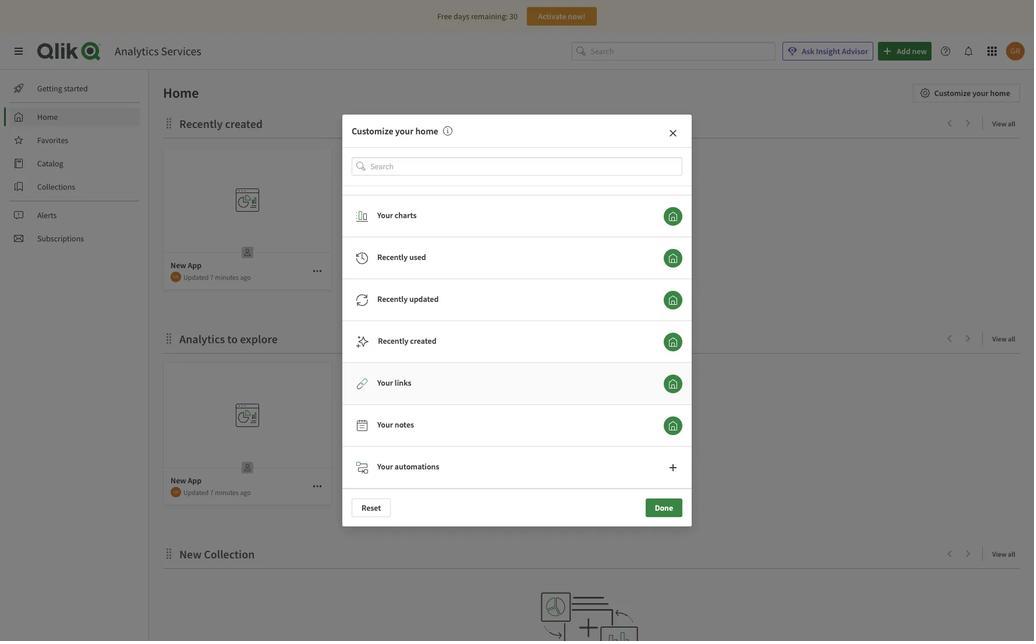 Task type: vqa. For each thing, say whether or not it's contained in the screenshot.
Analytics to explore "Analytics"
yes



Task type: locate. For each thing, give the bounding box(es) containing it.
1 view all link from the top
[[993, 116, 1021, 130]]

1 vertical spatial recently created
[[378, 336, 437, 346]]

3 view all link from the top
[[993, 547, 1021, 562]]

close image
[[669, 129, 678, 138]]

catalog
[[37, 158, 63, 169]]

0 vertical spatial view all
[[993, 119, 1016, 128]]

2 all from the top
[[1008, 335, 1016, 344]]

updated 7 minutes ago
[[183, 273, 251, 282], [183, 488, 251, 497]]

0 vertical spatial view
[[993, 119, 1007, 128]]

your automations
[[377, 462, 439, 472]]

3 view all from the top
[[993, 550, 1016, 559]]

1 vertical spatial home
[[37, 112, 58, 122]]

remaining:
[[471, 11, 508, 22]]

customize your home
[[935, 88, 1011, 98], [352, 125, 438, 137]]

analytics for analytics to explore
[[179, 332, 225, 347]]

favorites
[[37, 135, 68, 146]]

close sidebar menu image
[[14, 47, 23, 56]]

analytics services element
[[115, 44, 201, 58]]

Your notes button
[[664, 417, 683, 436]]

0 vertical spatial home
[[163, 84, 199, 102]]

2 vertical spatial move collection image
[[163, 548, 175, 560]]

0 horizontal spatial home
[[37, 112, 58, 122]]

0 vertical spatial recently created
[[179, 116, 263, 131]]

analytics to explore
[[179, 332, 278, 347]]

insight
[[816, 46, 841, 57]]

home inside customize your home button
[[991, 88, 1011, 98]]

recently created
[[179, 116, 263, 131], [378, 336, 437, 346]]

recently for recently updated button
[[377, 294, 408, 304]]

1 vertical spatial customize your home
[[352, 125, 438, 137]]

your
[[377, 210, 393, 221], [377, 378, 393, 388], [377, 420, 393, 430], [377, 462, 393, 472]]

1 updated 7 minutes ago from the top
[[183, 273, 251, 282]]

0 vertical spatial your
[[973, 88, 989, 98]]

view
[[993, 119, 1007, 128], [993, 335, 1007, 344], [993, 550, 1007, 559]]

customize your home inside button
[[935, 88, 1011, 98]]

greg robinson element
[[171, 272, 181, 283], [352, 272, 363, 283], [171, 488, 181, 498]]

1 horizontal spatial your
[[973, 88, 989, 98]]

Your links button
[[664, 375, 683, 394]]

0 horizontal spatial recently created
[[179, 116, 263, 131]]

1 vertical spatial your
[[395, 125, 414, 137]]

1 vertical spatial all
[[1008, 335, 1016, 344]]

recently created link
[[179, 116, 267, 131]]

0 horizontal spatial analytics
[[115, 44, 159, 58]]

1 vertical spatial home
[[416, 125, 438, 137]]

done
[[655, 503, 673, 514]]

home up favorites
[[37, 112, 58, 122]]

0 vertical spatial analytics
[[115, 44, 159, 58]]

1 view from the top
[[993, 119, 1007, 128]]

new
[[171, 260, 186, 271], [171, 476, 186, 486], [179, 548, 202, 562]]

personal element
[[238, 243, 257, 262], [420, 243, 439, 262], [238, 459, 257, 478]]

recently updated
[[377, 294, 439, 304]]

1 horizontal spatial home
[[991, 88, 1011, 98]]

2 updated 7 minutes ago from the top
[[183, 488, 251, 497]]

new app
[[171, 260, 202, 271], [171, 476, 202, 486]]

created
[[225, 116, 263, 131], [410, 336, 437, 346]]

greg robinson image
[[171, 272, 181, 283], [171, 488, 181, 498]]

0 vertical spatial customize
[[935, 88, 971, 98]]

your inside customize your home button
[[973, 88, 989, 98]]

2 vertical spatial view all
[[993, 550, 1016, 559]]

done button
[[646, 499, 683, 518]]

customize
[[935, 88, 971, 98], [352, 125, 394, 137]]

analytics for analytics services
[[115, 44, 159, 58]]

0 vertical spatial new
[[171, 260, 186, 271]]

your charts
[[377, 210, 417, 221]]

your left 'notes' at the left
[[377, 420, 393, 430]]

3 your from the top
[[377, 420, 393, 430]]

analytics left to
[[179, 332, 225, 347]]

created inside home main content
[[225, 116, 263, 131]]

4 your from the top
[[377, 462, 393, 472]]

alerts
[[37, 210, 57, 221]]

2 view all from the top
[[993, 335, 1016, 344]]

Recently created button
[[664, 333, 683, 352]]

0 horizontal spatial customize your home
[[352, 125, 438, 137]]

recently for recently used button
[[377, 252, 408, 263]]

1 horizontal spatial analytics
[[179, 332, 225, 347]]

view all for recently created
[[993, 119, 1016, 128]]

home
[[991, 88, 1011, 98], [416, 125, 438, 137]]

1 vertical spatial view all
[[993, 335, 1016, 344]]

greg robinson image
[[352, 272, 363, 283]]

move collection image
[[163, 117, 175, 129], [163, 333, 175, 345], [163, 548, 175, 560]]

recently used
[[377, 252, 426, 263]]

advisor
[[842, 46, 869, 57]]

1 vertical spatial customize
[[352, 125, 394, 137]]

minutes
[[215, 273, 239, 282], [400, 273, 424, 282], [215, 488, 239, 497]]

0 vertical spatial updated 7 minutes ago
[[183, 273, 251, 282]]

home inside main content
[[163, 84, 199, 102]]

2 vertical spatial all
[[1008, 550, 1016, 559]]

1 vertical spatial updated 7 minutes ago
[[183, 488, 251, 497]]

alerts link
[[9, 206, 140, 225]]

your inside customize your home dialog
[[395, 125, 414, 137]]

created inside customize your home dialog
[[410, 336, 437, 346]]

Your automations button
[[664, 459, 683, 478]]

1 horizontal spatial recently created
[[378, 336, 437, 346]]

your left charts
[[377, 210, 393, 221]]

3 view from the top
[[993, 550, 1007, 559]]

0 vertical spatial customize your home
[[935, 88, 1011, 98]]

1 app from the top
[[188, 260, 202, 271]]

0 horizontal spatial created
[[225, 116, 263, 131]]

updated
[[183, 273, 209, 282], [365, 273, 391, 282], [183, 488, 209, 497]]

2 greg robinson image from the top
[[171, 488, 181, 498]]

1 vertical spatial 7
[[210, 488, 214, 497]]

0 vertical spatial view all link
[[993, 116, 1021, 130]]

2 vertical spatial view
[[993, 550, 1007, 559]]

0 vertical spatial created
[[225, 116, 263, 131]]

1 all from the top
[[1008, 119, 1016, 128]]

your left automations
[[377, 462, 393, 472]]

1 vertical spatial new app
[[171, 476, 202, 486]]

new collection
[[179, 548, 255, 562]]

view all link for recently created
[[993, 116, 1021, 130]]

now!
[[568, 11, 586, 22]]

2 view from the top
[[993, 335, 1007, 344]]

view for analytics to explore
[[993, 335, 1007, 344]]

app
[[188, 260, 202, 271], [188, 476, 202, 486]]

1 vertical spatial created
[[410, 336, 437, 346]]

home down services
[[163, 84, 199, 102]]

updated 13 minutes ago
[[365, 273, 436, 282]]

0 horizontal spatial customize
[[352, 125, 394, 137]]

2 your from the top
[[377, 378, 393, 388]]

1 vertical spatial move collection image
[[163, 333, 175, 345]]

0 horizontal spatial your
[[395, 125, 414, 137]]

Search text field
[[591, 42, 776, 61], [370, 157, 683, 176]]

0 vertical spatial 7
[[210, 273, 214, 282]]

view all
[[993, 119, 1016, 128], [993, 335, 1016, 344], [993, 550, 1016, 559]]

view for new collection
[[993, 550, 1007, 559]]

your
[[973, 88, 989, 98], [395, 125, 414, 137]]

started
[[64, 83, 88, 94]]

0 horizontal spatial home
[[416, 125, 438, 137]]

recently
[[179, 116, 223, 131], [377, 252, 408, 263], [377, 294, 408, 304], [378, 336, 409, 346]]

2 view all link from the top
[[993, 331, 1021, 346]]

1 vertical spatial analytics
[[179, 332, 225, 347]]

1 horizontal spatial customize
[[935, 88, 971, 98]]

activate now! link
[[527, 7, 597, 26]]

0 vertical spatial new app
[[171, 260, 202, 271]]

home inside navigation pane element
[[37, 112, 58, 122]]

home
[[163, 84, 199, 102], [37, 112, 58, 122]]

1 horizontal spatial home
[[163, 84, 199, 102]]

1 your from the top
[[377, 210, 393, 221]]

1 vertical spatial view all link
[[993, 331, 1021, 346]]

analytics left services
[[115, 44, 159, 58]]

1 horizontal spatial customize your home
[[935, 88, 1011, 98]]

1 vertical spatial app
[[188, 476, 202, 486]]

all
[[1008, 119, 1016, 128], [1008, 335, 1016, 344], [1008, 550, 1016, 559]]

your left links
[[377, 378, 393, 388]]

updated 7 minutes ago for first greg robinson image from the top of the home main content
[[183, 273, 251, 282]]

view all link
[[993, 116, 1021, 130], [993, 331, 1021, 346], [993, 547, 1021, 562]]

used
[[409, 252, 426, 263]]

updated 7 minutes ago for 2nd greg robinson image from the top
[[183, 488, 251, 497]]

3 all from the top
[[1008, 550, 1016, 559]]

0 vertical spatial move collection image
[[163, 117, 175, 129]]

0 vertical spatial search text field
[[591, 42, 776, 61]]

1 vertical spatial view
[[993, 335, 1007, 344]]

7
[[210, 273, 214, 282], [210, 488, 214, 497]]

1 horizontal spatial created
[[410, 336, 437, 346]]

analytics inside home main content
[[179, 332, 225, 347]]

all for analytics to explore
[[1008, 335, 1016, 344]]

ago
[[240, 273, 251, 282], [425, 273, 436, 282], [240, 488, 251, 497]]

0 vertical spatial all
[[1008, 119, 1016, 128]]

favorites link
[[9, 131, 140, 150]]

subscriptions link
[[9, 230, 140, 248]]

1 vertical spatial greg robinson image
[[171, 488, 181, 498]]

0 vertical spatial home
[[991, 88, 1011, 98]]

analytics to explore link
[[179, 332, 282, 347]]

Your charts button
[[664, 207, 683, 226]]

1 vertical spatial search text field
[[370, 157, 683, 176]]

home main content
[[144, 70, 1035, 642]]

updated
[[409, 294, 439, 304]]

activate
[[538, 11, 567, 22]]

1 view all from the top
[[993, 119, 1016, 128]]

analytics
[[115, 44, 159, 58], [179, 332, 225, 347]]

0 vertical spatial greg robinson image
[[171, 272, 181, 283]]

view all link for new collection
[[993, 547, 1021, 562]]

2 vertical spatial view all link
[[993, 547, 1021, 562]]

0 vertical spatial app
[[188, 260, 202, 271]]

all for new collection
[[1008, 550, 1016, 559]]

recently created inside home main content
[[179, 116, 263, 131]]

1 new app from the top
[[171, 260, 202, 271]]



Task type: describe. For each thing, give the bounding box(es) containing it.
view all for new collection
[[993, 550, 1016, 559]]

getting started
[[37, 83, 88, 94]]

free
[[437, 11, 452, 22]]

collections link
[[9, 178, 140, 196]]

getting
[[37, 83, 62, 94]]

free days remaining: 30
[[437, 11, 518, 22]]

your for your automations
[[377, 462, 393, 472]]

search text field inside customize your home dialog
[[370, 157, 683, 176]]

Recently updated button
[[664, 291, 683, 310]]

analytics services
[[115, 44, 201, 58]]

catalog link
[[9, 154, 140, 173]]

new collection link
[[179, 548, 259, 562]]

2 7 from the top
[[210, 488, 214, 497]]

2 app from the top
[[188, 476, 202, 486]]

subscriptions
[[37, 234, 84, 244]]

searchbar element
[[572, 42, 776, 61]]

all for recently created
[[1008, 119, 1016, 128]]

move collection image for recently
[[163, 117, 175, 129]]

customize inside button
[[935, 88, 971, 98]]

13
[[392, 273, 399, 282]]

your notes
[[377, 420, 414, 430]]

30
[[510, 11, 518, 22]]

days
[[454, 11, 470, 22]]

activate now!
[[538, 11, 586, 22]]

your for your charts
[[377, 210, 393, 221]]

view all link for analytics to explore
[[993, 331, 1021, 346]]

2 new app from the top
[[171, 476, 202, 486]]

move collection image for analytics
[[163, 333, 175, 345]]

to
[[227, 332, 238, 347]]

your for your links
[[377, 378, 393, 388]]

ask
[[802, 46, 815, 57]]

reset
[[362, 503, 381, 514]]

Recently used button
[[664, 249, 683, 268]]

links
[[395, 378, 412, 388]]

customize inside dialog
[[352, 125, 394, 137]]

2 vertical spatial new
[[179, 548, 202, 562]]

1 greg robinson image from the top
[[171, 272, 181, 283]]

navigation pane element
[[0, 75, 149, 253]]

home inside customize your home dialog
[[416, 125, 438, 137]]

move collection image for new
[[163, 548, 175, 560]]

untitled
[[352, 260, 381, 271]]

1 7 from the top
[[210, 273, 214, 282]]

reset button
[[352, 499, 391, 518]]

customize your home inside dialog
[[352, 125, 438, 137]]

view for recently created
[[993, 119, 1007, 128]]

automations
[[395, 462, 439, 472]]

recently for recently created 'button'
[[378, 336, 409, 346]]

getting started link
[[9, 79, 140, 98]]

your for your notes
[[377, 420, 393, 430]]

notes
[[395, 420, 414, 430]]

home link
[[9, 108, 140, 126]]

ask insight advisor
[[802, 46, 869, 57]]

services
[[161, 44, 201, 58]]

collections
[[37, 182, 75, 192]]

view all for analytics to explore
[[993, 335, 1016, 344]]

collection
[[204, 548, 255, 562]]

charts
[[395, 210, 417, 221]]

recently inside home main content
[[179, 116, 223, 131]]

customize your home dialog
[[343, 0, 692, 527]]

recently created inside customize your home dialog
[[378, 336, 437, 346]]

1 vertical spatial new
[[171, 476, 186, 486]]

ask insight advisor button
[[783, 42, 874, 61]]

explore
[[240, 332, 278, 347]]

customize your home button
[[913, 84, 1021, 103]]

your links
[[377, 378, 412, 388]]



